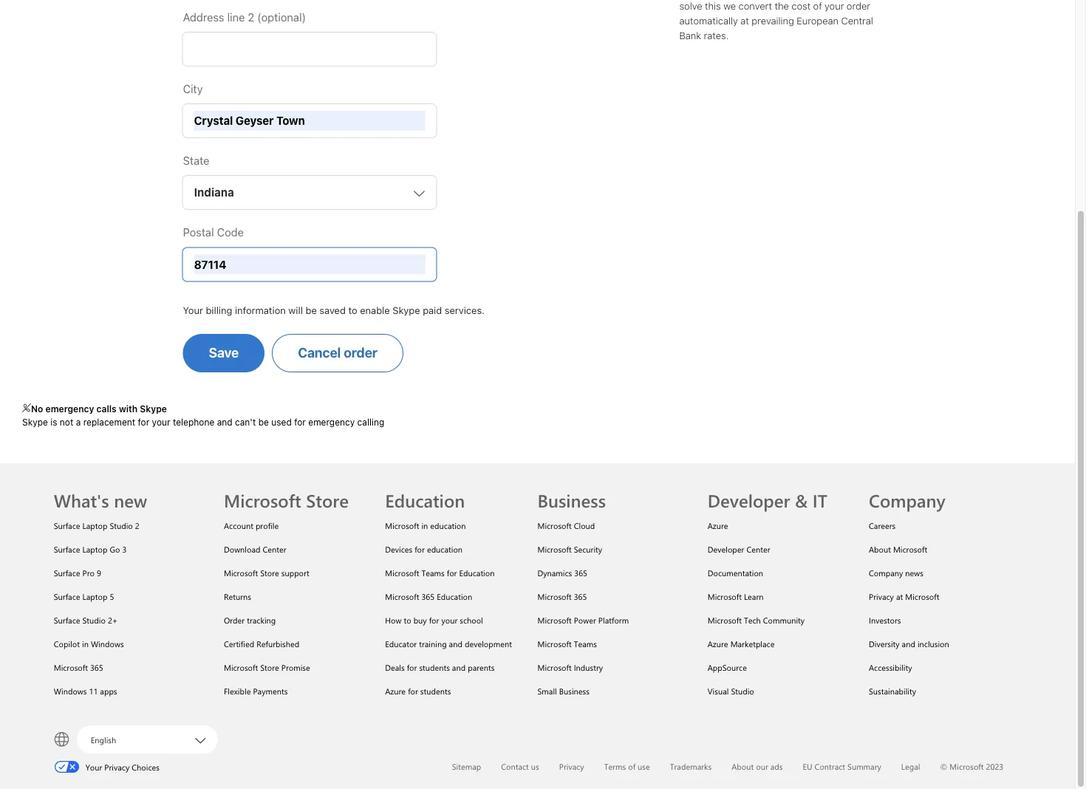 Task type: vqa. For each thing, say whether or not it's contained in the screenshot.
be to the right
yes



Task type: describe. For each thing, give the bounding box(es) containing it.
what's new heading
[[54, 463, 206, 514]]

microsoft down dynamics
[[538, 591, 572, 602]]

account profile
[[224, 520, 279, 531]]

contact
[[501, 761, 529, 772]]

business heading
[[538, 463, 690, 514]]

diversity and inclusion
[[869, 638, 950, 649]]

code
[[217, 226, 244, 239]]

microsoft for microsoft store promise link
[[224, 662, 258, 673]]

store for microsoft store support
[[260, 567, 279, 578]]

promise
[[281, 662, 310, 673]]

microsoft for microsoft security 'link'
[[538, 543, 572, 555]]

microsoft for microsoft teams link
[[538, 638, 572, 649]]

in for education
[[422, 520, 428, 531]]

devices
[[385, 543, 413, 555]]

accessibility
[[869, 662, 912, 673]]

your billing information will be saved to enable skype paid services.
[[183, 305, 485, 316]]

3
[[122, 543, 127, 555]]

©
[[941, 761, 948, 772]]

account profile link
[[224, 520, 279, 531]]

for up 'microsoft 365 education' link
[[447, 567, 457, 578]]

investors link
[[869, 614, 901, 625]]

microsoft store promise
[[224, 662, 310, 673]]

documentation link
[[708, 567, 764, 578]]

tracking
[[247, 614, 276, 625]]

surface laptop studio 2
[[54, 520, 140, 531]]

copilot
[[54, 638, 80, 649]]

surface for surface laptop go 3
[[54, 543, 80, 555]]

diversity
[[869, 638, 900, 649]]

download
[[224, 543, 261, 555]]

11
[[89, 685, 98, 696]]

how to buy for your school link
[[385, 614, 483, 625]]

1 vertical spatial education
[[459, 567, 495, 578]]

microsoft industry
[[538, 662, 603, 673]]

surface laptop 5
[[54, 591, 114, 602]]

industry
[[574, 662, 603, 673]]

certified refurbished link
[[224, 638, 299, 649]]

company heading
[[869, 463, 1013, 514]]

0 horizontal spatial emergency
[[46, 403, 94, 414]]

microsoft teams for education
[[385, 567, 495, 578]]

5
[[110, 591, 114, 602]]

2+
[[108, 614, 118, 625]]

terms of use link
[[604, 761, 650, 772]]

is
[[50, 417, 57, 427]]

microsoft power platform
[[538, 614, 629, 625]]

store for microsoft store
[[306, 488, 349, 512]]

privacy at microsoft
[[869, 591, 940, 602]]

for right devices
[[415, 543, 425, 555]]

business inside 'business' heading
[[538, 488, 606, 512]]

surface pro 9
[[54, 567, 101, 578]]

microsoft right at
[[906, 591, 940, 602]]

microsoft down the copilot
[[54, 662, 88, 673]]

center for developer
[[747, 543, 771, 555]]

ads
[[771, 761, 783, 772]]

your for your privacy choices
[[86, 761, 102, 773]]

skype inside main content
[[393, 305, 420, 316]]

microsoft for microsoft teams for education link on the left of the page
[[385, 567, 419, 578]]

marketplace
[[731, 638, 775, 649]]

2 inside the footer resource links element
[[135, 520, 140, 531]]

and left can't
[[217, 417, 233, 427]]

summary
[[848, 761, 882, 772]]

studio for surface studio 2+
[[82, 614, 106, 625]]

center for microsoft
[[263, 543, 286, 555]]

be inside main content
[[306, 305, 317, 316]]

about for about microsoft
[[869, 543, 891, 555]]

microsoft cloud link
[[538, 520, 595, 531]]

saved
[[320, 305, 346, 316]]

1 horizontal spatial skype
[[140, 403, 167, 414]]

small business
[[538, 685, 590, 696]]

deals for students and parents
[[385, 662, 495, 673]]

small
[[538, 685, 557, 696]]

0 vertical spatial studio
[[110, 520, 133, 531]]

studio for visual studio
[[731, 685, 754, 696]]

microsoft right ©
[[950, 761, 984, 772]]

store for microsoft store promise
[[260, 662, 279, 673]]

(optional)
[[257, 10, 306, 23]]

returns
[[224, 591, 251, 602]]

security
[[574, 543, 602, 555]]

sustainability
[[869, 685, 917, 696]]

legal
[[902, 761, 921, 772]]

used
[[271, 417, 292, 427]]

company news
[[869, 567, 924, 578]]

2 vertical spatial skype
[[22, 417, 48, 427]]

1 horizontal spatial microsoft 365 link
[[538, 591, 587, 602]]

dynamics
[[538, 567, 572, 578]]

laptop for go
[[82, 543, 107, 555]]

certified refurbished
[[224, 638, 299, 649]]

flexible payments
[[224, 685, 288, 696]]

with
[[119, 403, 138, 414]]

what's new
[[54, 488, 147, 512]]

choices
[[132, 761, 160, 773]]

calls
[[96, 403, 117, 414]]

microsoft store heading
[[224, 463, 368, 514]]

microsoft for 'microsoft 365 education' link
[[385, 591, 419, 602]]

buy
[[414, 614, 427, 625]]

educator
[[385, 638, 417, 649]]

returns link
[[224, 591, 251, 602]]

appsource link
[[708, 662, 747, 673]]

new
[[114, 488, 147, 512]]

devices for education link
[[385, 543, 463, 555]]

download center
[[224, 543, 286, 555]]

and right training
[[449, 638, 463, 649]]

visual studio link
[[708, 685, 754, 696]]

paid
[[423, 305, 442, 316]]

tech
[[744, 614, 761, 625]]

diversity and inclusion link
[[869, 638, 950, 649]]

go
[[110, 543, 120, 555]]

education for devices for education
[[427, 543, 463, 555]]

Postal Code text field
[[194, 254, 425, 274]]

azure for students link
[[385, 685, 451, 696]]

0 vertical spatial microsoft 365
[[538, 591, 587, 602]]

microsoft 365 education link
[[385, 591, 472, 602]]

0 vertical spatial windows
[[91, 638, 124, 649]]

microsoft teams
[[538, 638, 597, 649]]

order tracking
[[224, 614, 276, 625]]

teams for microsoft teams for education
[[422, 567, 445, 578]]

windows 11 apps
[[54, 685, 117, 696]]

company news link
[[869, 567, 924, 578]]

laptop for studio
[[82, 520, 107, 531]]

students for deals
[[419, 662, 450, 673]]

information
[[235, 305, 286, 316]]

teams for microsoft teams
[[574, 638, 597, 649]]

how
[[385, 614, 402, 625]]

microsoft in education link
[[385, 520, 466, 531]]

dynamics 365
[[538, 567, 588, 578]]

and right diversity at the bottom right of page
[[902, 638, 916, 649]]

power
[[574, 614, 596, 625]]

surface for surface laptop 5
[[54, 591, 80, 602]]

privacy for privacy link on the bottom of page
[[559, 761, 584, 772]]

at
[[896, 591, 903, 602]]

2023
[[986, 761, 1004, 772]]

about for about our ads
[[732, 761, 754, 772]]

to inside the footer resource links element
[[404, 614, 411, 625]]

developer for developer center
[[708, 543, 745, 555]]

2 vertical spatial education
[[437, 591, 472, 602]]

azure for azure link
[[708, 520, 728, 531]]

can't
[[235, 417, 256, 427]]



Task type: locate. For each thing, give the bounding box(es) containing it.
0 horizontal spatial studio
[[82, 614, 106, 625]]

microsoft for microsoft learn link
[[708, 591, 742, 602]]

azure down deals
[[385, 685, 406, 696]]

1 vertical spatial in
[[82, 638, 89, 649]]

surface for surface laptop studio 2
[[54, 520, 80, 531]]

privacy inside the footer resource links element
[[869, 591, 894, 602]]

surface studio 2+ link
[[54, 614, 118, 625]]

2 vertical spatial studio
[[731, 685, 754, 696]]

365 for "dynamics 365" link
[[574, 567, 588, 578]]

skype left paid
[[393, 305, 420, 316]]

for right used
[[294, 417, 306, 427]]

developer
[[708, 488, 790, 512], [708, 543, 745, 555]]

0 vertical spatial about
[[869, 543, 891, 555]]

0 horizontal spatial center
[[263, 543, 286, 555]]

business down microsoft industry link
[[559, 685, 590, 696]]

5 surface from the top
[[54, 614, 80, 625]]

to left the buy
[[404, 614, 411, 625]]

microsoft up how
[[385, 591, 419, 602]]

for
[[138, 417, 149, 427], [294, 417, 306, 427], [415, 543, 425, 555], [447, 567, 457, 578], [429, 614, 439, 625], [407, 662, 417, 673], [408, 685, 418, 696]]

1 surface from the top
[[54, 520, 80, 531]]

azure for azure marketplace
[[708, 638, 728, 649]]

our
[[756, 761, 768, 772]]

students for azure
[[420, 685, 451, 696]]

0 vertical spatial developer
[[708, 488, 790, 512]]

address line 2 (optional)
[[183, 10, 306, 23]]

developer center link
[[708, 543, 771, 555]]

privacy link
[[559, 761, 584, 772]]

no emergency calls with skype
[[31, 403, 167, 414]]

for right replacement
[[138, 417, 149, 427]]

1 vertical spatial store
[[260, 567, 279, 578]]

no
[[31, 403, 43, 414]]

about left the our at the right of the page
[[732, 761, 754, 772]]

microsoft down microsoft learn link
[[708, 614, 742, 625]]

business up microsoft cloud link
[[538, 488, 606, 512]]

teams up 'microsoft 365 education' link
[[422, 567, 445, 578]]

microsoft security
[[538, 543, 602, 555]]

school
[[460, 614, 483, 625]]

© microsoft 2023
[[941, 761, 1004, 772]]

company inside heading
[[869, 488, 946, 512]]

1 vertical spatial business
[[559, 685, 590, 696]]

1 horizontal spatial about
[[869, 543, 891, 555]]

1 vertical spatial windows
[[54, 685, 87, 696]]

students down deals for students and parents
[[420, 685, 451, 696]]

azure
[[708, 520, 728, 531], [708, 638, 728, 649], [385, 685, 406, 696]]

windows
[[91, 638, 124, 649], [54, 685, 87, 696]]

1 vertical spatial be
[[258, 417, 269, 427]]

1 vertical spatial laptop
[[82, 543, 107, 555]]

1 developer from the top
[[708, 488, 790, 512]]

education for microsoft in education
[[430, 520, 466, 531]]

microsoft
[[224, 488, 301, 512], [385, 520, 419, 531], [538, 520, 572, 531], [538, 543, 572, 555], [894, 543, 928, 555], [224, 567, 258, 578], [385, 567, 419, 578], [385, 591, 419, 602], [538, 591, 572, 602], [708, 591, 742, 602], [906, 591, 940, 602], [538, 614, 572, 625], [708, 614, 742, 625], [538, 638, 572, 649], [54, 662, 88, 673], [224, 662, 258, 673], [538, 662, 572, 673], [950, 761, 984, 772]]

2 horizontal spatial privacy
[[869, 591, 894, 602]]

education up microsoft in education
[[385, 488, 465, 512]]

365 for bottom microsoft 365 link
[[90, 662, 103, 673]]

for right the buy
[[429, 614, 439, 625]]

microsoft inside heading
[[224, 488, 301, 512]]

0 vertical spatial in
[[422, 520, 428, 531]]

dynamics 365 link
[[538, 567, 588, 578]]

microsoft up profile
[[224, 488, 301, 512]]

365 up microsoft power platform
[[574, 591, 587, 602]]

payments
[[253, 685, 288, 696]]

to right the "saved"
[[348, 305, 357, 316]]

azure up 'appsource' 'link'
[[708, 638, 728, 649]]

microsoft 365 link up windows 11 apps link
[[54, 662, 103, 673]]

microsoft in education
[[385, 520, 466, 531]]

skype right with
[[140, 403, 167, 414]]

footer resource links element
[[0, 463, 1075, 703]]

1 vertical spatial about
[[732, 761, 754, 772]]

cancel
[[298, 344, 341, 360]]

0 vertical spatial skype
[[393, 305, 420, 316]]

education heading
[[385, 463, 529, 514]]

profile
[[256, 520, 279, 531]]

2 surface from the top
[[54, 543, 80, 555]]

surface for surface studio 2+
[[54, 614, 80, 625]]

your for your billing information will be saved to enable skype paid services.
[[183, 305, 203, 316]]

0 vertical spatial store
[[306, 488, 349, 512]]

english
[[91, 734, 116, 745]]

contact us
[[501, 761, 539, 772]]

1 horizontal spatial your
[[442, 614, 458, 625]]

education
[[430, 520, 466, 531], [427, 543, 463, 555]]

for down 'deals for students and parents' link
[[408, 685, 418, 696]]

0 vertical spatial laptop
[[82, 520, 107, 531]]

1 center from the left
[[263, 543, 286, 555]]

1 vertical spatial teams
[[574, 638, 597, 649]]

surface up the copilot
[[54, 614, 80, 625]]

azure for azure for students
[[385, 685, 406, 696]]

your left the telephone
[[152, 417, 170, 427]]

your privacy choices link
[[54, 758, 177, 773]]

education up school
[[459, 567, 495, 578]]

in up devices for education link
[[422, 520, 428, 531]]

1 vertical spatial company
[[869, 567, 903, 578]]

1 vertical spatial students
[[420, 685, 451, 696]]

deals
[[385, 662, 405, 673]]

microsoft for microsoft power platform link
[[538, 614, 572, 625]]

surface laptop go 3
[[54, 543, 127, 555]]

and left parents at left bottom
[[452, 662, 466, 673]]

0 vertical spatial business
[[538, 488, 606, 512]]

microsoft for microsoft tech community link
[[708, 614, 742, 625]]

1 vertical spatial education
[[427, 543, 463, 555]]

0 vertical spatial azure
[[708, 520, 728, 531]]

investors
[[869, 614, 901, 625]]

company down about microsoft
[[869, 567, 903, 578]]

order tracking link
[[224, 614, 276, 625]]

0 vertical spatial be
[[306, 305, 317, 316]]

skype down no
[[22, 417, 48, 427]]

sitemap link
[[452, 761, 481, 772]]

2 company from the top
[[869, 567, 903, 578]]

0 horizontal spatial about
[[732, 761, 754, 772]]

teams down power
[[574, 638, 597, 649]]

1 horizontal spatial your
[[183, 305, 203, 316]]

1 vertical spatial emergency
[[308, 417, 355, 427]]

0 horizontal spatial skype
[[22, 417, 48, 427]]

microsoft down devices
[[385, 567, 419, 578]]

365 up 11
[[90, 662, 103, 673]]

about our ads
[[732, 761, 783, 772]]

2 horizontal spatial studio
[[731, 685, 754, 696]]

1 vertical spatial developer
[[708, 543, 745, 555]]

azure marketplace
[[708, 638, 775, 649]]

privacy for privacy at microsoft
[[869, 591, 894, 602]]

laptop left 5
[[82, 591, 107, 602]]

be left used
[[258, 417, 269, 427]]

your down english
[[86, 761, 102, 773]]

surface up surface pro 9 'link'
[[54, 543, 80, 555]]

center up the "documentation" link
[[747, 543, 771, 555]]

0 horizontal spatial teams
[[422, 567, 445, 578]]

how to buy for your school
[[385, 614, 483, 625]]

small business link
[[538, 685, 590, 696]]

0 vertical spatial students
[[419, 662, 450, 673]]

1 vertical spatial 2
[[135, 520, 140, 531]]

1 horizontal spatial teams
[[574, 638, 597, 649]]

company up careers link
[[869, 488, 946, 512]]

1 vertical spatial azure
[[708, 638, 728, 649]]

0 horizontal spatial 2
[[135, 520, 140, 531]]

0 horizontal spatial to
[[348, 305, 357, 316]]

azure link
[[708, 520, 728, 531]]

365 up how to buy for your school
[[422, 591, 435, 602]]

microsoft down download
[[224, 567, 258, 578]]

studio up the 3
[[110, 520, 133, 531]]

365 for the right microsoft 365 link
[[574, 591, 587, 602]]

a
[[76, 417, 81, 427]]

flexible payments link
[[224, 685, 288, 696]]

legal link
[[902, 761, 921, 772]]

0 vertical spatial education
[[385, 488, 465, 512]]

1 vertical spatial your
[[442, 614, 458, 625]]

microsoft cloud
[[538, 520, 595, 531]]

0 horizontal spatial your
[[86, 761, 102, 773]]

microsoft up dynamics
[[538, 543, 572, 555]]

developer & it heading
[[708, 463, 851, 514]]

0 vertical spatial education
[[430, 520, 466, 531]]

2 vertical spatial store
[[260, 662, 279, 673]]

privacy at microsoft link
[[869, 591, 940, 602]]

microsoft up microsoft security
[[538, 520, 572, 531]]

365 down security
[[574, 567, 588, 578]]

privacy right us
[[559, 761, 584, 772]]

surface laptop 5 link
[[54, 591, 114, 602]]

california consumer privacy act (ccpa) opt-out icon image
[[54, 761, 86, 773]]

365
[[574, 567, 588, 578], [422, 591, 435, 602], [574, 591, 587, 602], [90, 662, 103, 673]]

be right will
[[306, 305, 317, 316]]

1 horizontal spatial microsoft 365
[[538, 591, 587, 602]]

emergency left calling
[[308, 417, 355, 427]]

1 vertical spatial to
[[404, 614, 411, 625]]

privacy left at
[[869, 591, 894, 602]]

1 horizontal spatial privacy
[[559, 761, 584, 772]]

store inside heading
[[306, 488, 349, 512]]

pro
[[82, 567, 95, 578]]

microsoft for microsoft store support link
[[224, 567, 258, 578]]

surface down what's
[[54, 520, 80, 531]]

microsoft 365 down dynamics 365
[[538, 591, 587, 602]]

0 horizontal spatial be
[[258, 417, 269, 427]]

0 horizontal spatial privacy
[[104, 761, 130, 773]]

your inside the footer resource links element
[[442, 614, 458, 625]]

laptop up surface laptop go 3 link in the bottom left of the page
[[82, 520, 107, 531]]

2 right line
[[248, 10, 254, 23]]

0 vertical spatial your
[[152, 417, 170, 427]]

2 down new
[[135, 520, 140, 531]]

microsoft for microsoft store heading
[[224, 488, 301, 512]]

0 vertical spatial emergency
[[46, 403, 94, 414]]

your left school
[[442, 614, 458, 625]]

terms of use
[[604, 761, 650, 772]]

microsoft down documentation
[[708, 591, 742, 602]]

0 vertical spatial microsoft 365 link
[[538, 591, 587, 602]]

education down microsoft teams for education link on the left of the page
[[437, 591, 472, 602]]

microsoft down 'certified'
[[224, 662, 258, 673]]

microsoft teams for education link
[[385, 567, 495, 578]]

developer down azure link
[[708, 543, 745, 555]]

0 vertical spatial to
[[348, 305, 357, 316]]

center
[[263, 543, 286, 555], [747, 543, 771, 555]]

center down profile
[[263, 543, 286, 555]]

store
[[306, 488, 349, 512], [260, 567, 279, 578], [260, 662, 279, 673]]

company for company news
[[869, 567, 903, 578]]

1 horizontal spatial be
[[306, 305, 317, 316]]

enable
[[360, 305, 390, 316]]

0 vertical spatial your
[[183, 305, 203, 316]]

privacy left choices
[[104, 761, 130, 773]]

training
[[419, 638, 447, 649]]

0 horizontal spatial microsoft 365 link
[[54, 662, 103, 673]]

2 center from the left
[[747, 543, 771, 555]]

3 surface from the top
[[54, 567, 80, 578]]

2 laptop from the top
[[82, 543, 107, 555]]

1 horizontal spatial to
[[404, 614, 411, 625]]

appsource
[[708, 662, 747, 673]]

1 horizontal spatial emergency
[[308, 417, 355, 427]]

emergency up not
[[46, 403, 94, 414]]

2 vertical spatial laptop
[[82, 591, 107, 602]]

1 vertical spatial studio
[[82, 614, 106, 625]]

0 horizontal spatial in
[[82, 638, 89, 649]]

emergency
[[46, 403, 94, 414], [308, 417, 355, 427]]

microsoft store support
[[224, 567, 309, 578]]

microsoft 365 link down dynamics 365
[[538, 591, 587, 602]]

0 vertical spatial company
[[869, 488, 946, 512]]

1 laptop from the top
[[82, 520, 107, 531]]

2 developer from the top
[[708, 543, 745, 555]]

laptop for 5
[[82, 591, 107, 602]]

1 horizontal spatial center
[[747, 543, 771, 555]]

about microsoft link
[[869, 543, 928, 555]]

1 vertical spatial microsoft 365
[[54, 662, 103, 673]]

about down careers
[[869, 543, 891, 555]]

developer & it
[[708, 488, 828, 512]]

surface down surface pro 9 'link'
[[54, 591, 80, 602]]

education up microsoft teams for education link on the left of the page
[[427, 543, 463, 555]]

microsoft up microsoft industry
[[538, 638, 572, 649]]

education up devices for education link
[[430, 520, 466, 531]]

replacement
[[83, 417, 135, 427]]

azure up developer center
[[708, 520, 728, 531]]

education inside 'heading'
[[385, 488, 465, 512]]

your left billing
[[183, 305, 203, 316]]

1 horizontal spatial in
[[422, 520, 428, 531]]

microsoft store
[[224, 488, 349, 512]]

1 company from the top
[[869, 488, 946, 512]]

in right the copilot
[[82, 638, 89, 649]]

2 horizontal spatial skype
[[393, 305, 420, 316]]

microsoft for microsoft in education link
[[385, 520, 419, 531]]

0 vertical spatial teams
[[422, 567, 445, 578]]

support
[[281, 567, 309, 578]]

microsoft up devices
[[385, 520, 419, 531]]

0 horizontal spatial microsoft 365
[[54, 662, 103, 673]]

postal code
[[183, 226, 244, 239]]

studio left 2+
[[82, 614, 106, 625]]

microsoft security link
[[538, 543, 602, 555]]

students down training
[[419, 662, 450, 673]]

1 horizontal spatial studio
[[110, 520, 133, 531]]

microsoft 365 up windows 11 apps link
[[54, 662, 103, 673]]

1 horizontal spatial 2
[[248, 10, 254, 23]]

0 horizontal spatial your
[[152, 417, 170, 427]]

&
[[795, 488, 808, 512]]

microsoft up 'news'
[[894, 543, 928, 555]]

about microsoft
[[869, 543, 928, 555]]

developer for developer & it
[[708, 488, 790, 512]]

deals for students and parents link
[[385, 662, 495, 673]]

surface left pro
[[54, 567, 80, 578]]

developer inside heading
[[708, 488, 790, 512]]

about inside the footer resource links element
[[869, 543, 891, 555]]

0 horizontal spatial windows
[[54, 685, 87, 696]]

microsoft for microsoft cloud link
[[538, 520, 572, 531]]

microsoft learn link
[[708, 591, 764, 602]]

surface for surface pro 9
[[54, 567, 80, 578]]

City text field
[[194, 111, 425, 131]]

4 surface from the top
[[54, 591, 80, 602]]

in for windows
[[82, 638, 89, 649]]

2 vertical spatial azure
[[385, 685, 406, 696]]

azure for students
[[385, 685, 451, 696]]

main content containing save
[[0, 0, 1075, 372]]

postal
[[183, 226, 214, 239]]

to inside main content
[[348, 305, 357, 316]]

microsoft up microsoft teams
[[538, 614, 572, 625]]

company for company
[[869, 488, 946, 512]]

devices for education
[[385, 543, 463, 555]]

your inside main content
[[183, 305, 203, 316]]

365 for 'microsoft 365 education' link
[[422, 591, 435, 602]]

not
[[60, 417, 73, 427]]

1 vertical spatial skype
[[140, 403, 167, 414]]

0 vertical spatial 2
[[248, 10, 254, 23]]

3 laptop from the top
[[82, 591, 107, 602]]

microsoft for microsoft industry link
[[538, 662, 572, 673]]

main content
[[0, 0, 1075, 372]]

windows left 11
[[54, 685, 87, 696]]

microsoft power platform link
[[538, 614, 629, 625]]

developer up azure link
[[708, 488, 790, 512]]

laptop left go
[[82, 543, 107, 555]]

1 vertical spatial microsoft 365 link
[[54, 662, 103, 673]]

windows down 2+
[[91, 638, 124, 649]]

trademarks
[[670, 761, 712, 772]]

studio right visual
[[731, 685, 754, 696]]

microsoft up the small
[[538, 662, 572, 673]]

contact us link
[[501, 761, 539, 772]]

for right deals
[[407, 662, 417, 673]]

1 horizontal spatial windows
[[91, 638, 124, 649]]

1 vertical spatial your
[[86, 761, 102, 773]]

careers link
[[869, 520, 896, 531]]



